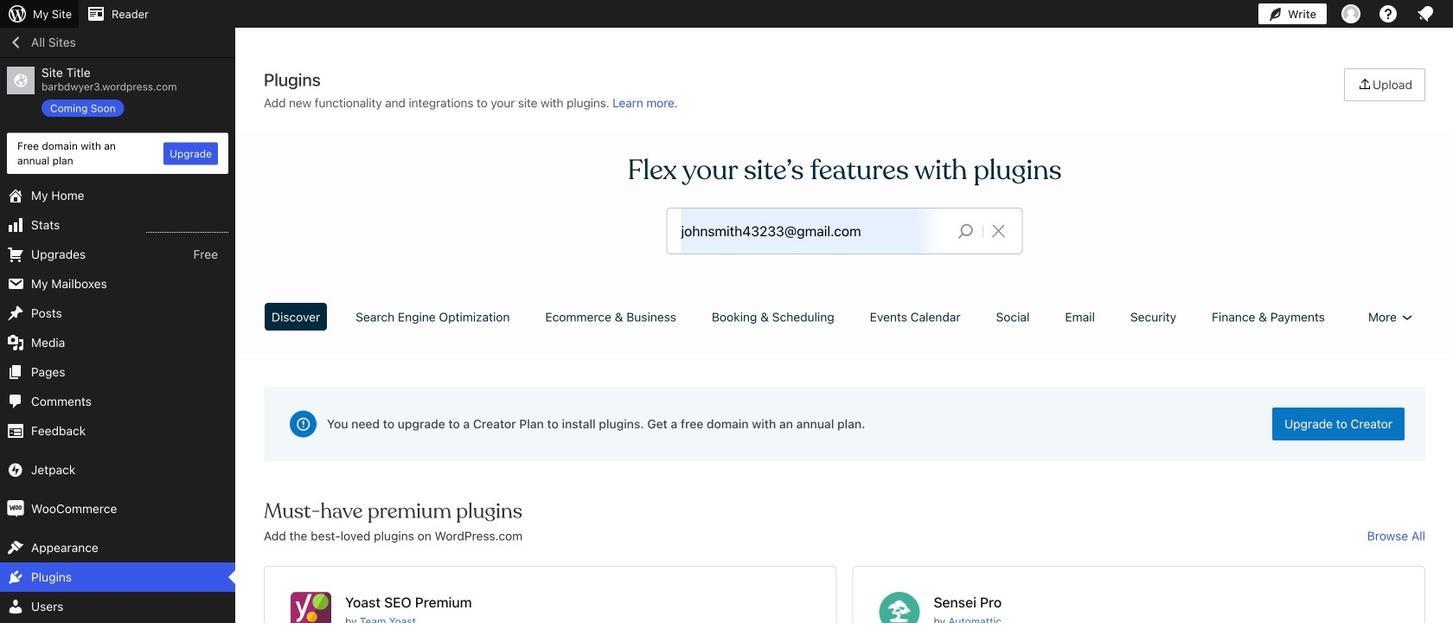 Task type: locate. For each thing, give the bounding box(es) containing it.
0 vertical spatial img image
[[7, 461, 24, 479]]

open search image
[[945, 219, 988, 243]]

2 img image from the top
[[7, 500, 24, 518]]

Search search field
[[681, 209, 945, 254]]

img image
[[7, 461, 24, 479], [7, 500, 24, 518]]

1 horizontal spatial plugin icon image
[[880, 592, 920, 623]]

None search field
[[668, 209, 1022, 254]]

plugin icon image
[[291, 592, 331, 623], [880, 592, 920, 623]]

main content
[[258, 68, 1432, 623]]

0 horizontal spatial plugin icon image
[[291, 592, 331, 623]]

highest hourly views 0 image
[[146, 222, 228, 233]]

1 vertical spatial img image
[[7, 500, 24, 518]]



Task type: describe. For each thing, give the bounding box(es) containing it.
1 plugin icon image from the left
[[291, 592, 331, 623]]

help image
[[1378, 3, 1399, 24]]

1 img image from the top
[[7, 461, 24, 479]]

close search image
[[977, 221, 1021, 241]]

manage your notifications image
[[1416, 3, 1436, 24]]

2 plugin icon image from the left
[[880, 592, 920, 623]]

my profile image
[[1342, 4, 1361, 23]]



